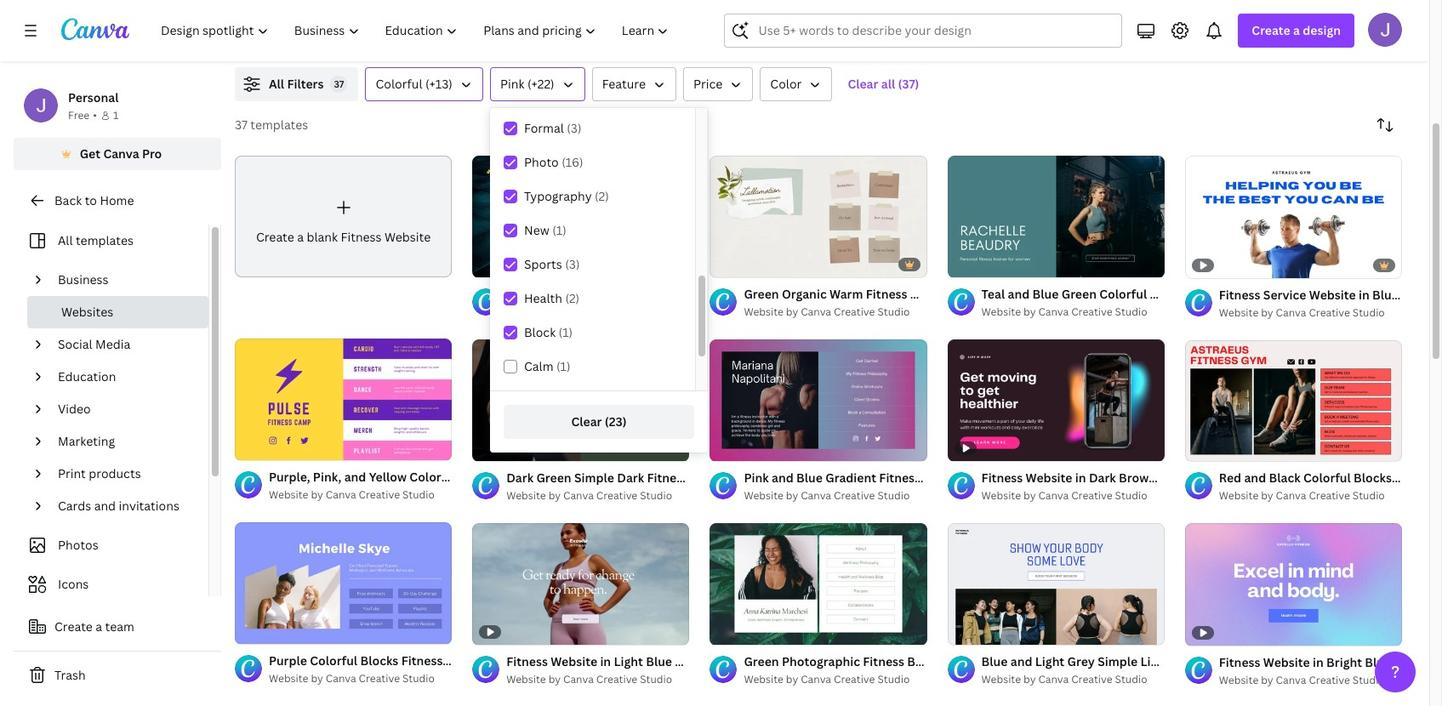 Task type: vqa. For each thing, say whether or not it's contained in the screenshot.
the topmost a
yes



Task type: locate. For each thing, give the bounding box(es) containing it.
0 horizontal spatial in
[[1075, 470, 1086, 486]]

0 horizontal spatial templates
[[76, 232, 134, 248]]

business
[[58, 271, 109, 288]]

0 vertical spatial 37
[[334, 77, 344, 90]]

1 horizontal spatial dark
[[617, 469, 644, 486]]

2 vertical spatial create
[[54, 619, 93, 635]]

1 vertical spatial (3)
[[565, 256, 580, 272]]

(1) right calm
[[556, 358, 571, 374]]

clear left (23)
[[571, 413, 602, 430]]

dark inside fitness website in dark brown neon pink gradients style website by canva creative studio
[[1089, 470, 1116, 486]]

by inside the green organic warm fitness bio-link website website by canva creative studio
[[786, 305, 798, 319]]

2 vertical spatial a
[[96, 619, 102, 635]]

0 vertical spatial blocks
[[1150, 286, 1188, 302]]

1 of 6 for blue
[[959, 625, 984, 638]]

bio- inside pink and blue gradient fitness bio-link website website by canva creative studio
[[923, 469, 947, 486]]

0 vertical spatial 6
[[978, 257, 984, 270]]

link inside the green organic warm fitness bio-link website website by canva creative studio
[[934, 286, 958, 302]]

fitness website templates image
[[1039, 0, 1402, 47], [1039, 0, 1402, 47]]

all for all filters
[[269, 76, 284, 92]]

and right cards
[[94, 498, 116, 514]]

and right yellow
[[585, 286, 607, 302]]

0 vertical spatial all
[[269, 76, 284, 92]]

warm
[[830, 286, 863, 302]]

green organic warm fitness bio-link website image
[[710, 155, 927, 278]]

1 1 of 6 from the top
[[959, 257, 984, 270]]

0 horizontal spatial photographic
[[645, 286, 723, 302]]

pink inside pink and blue gradient fitness bio-link website website by canva creative studio
[[744, 469, 769, 486]]

1 horizontal spatial a
[[297, 229, 304, 245]]

black
[[610, 286, 642, 302], [1269, 470, 1301, 486]]

1 6 from the top
[[978, 257, 984, 270]]

pink and blue gradient fitness bio-link website website by canva creative studio
[[744, 469, 1021, 503]]

0 horizontal spatial bright
[[506, 286, 542, 302]]

1 vertical spatial templates
[[76, 232, 134, 248]]

2 1 of 6 link from the top
[[947, 523, 1165, 645]]

a inside create a team button
[[96, 619, 102, 635]]

green photographic fitness bio-link website link
[[744, 652, 1004, 671]]

creative inside green photographic fitness bio-link website website by canva creative studio
[[834, 672, 875, 686]]

in inside "fitness service website in blue and wh website by canva creative studio"
[[1359, 286, 1370, 302]]

37 for 37
[[334, 77, 344, 90]]

1 of 6 link for blue
[[947, 155, 1165, 278]]

2 6 from the top
[[978, 625, 984, 638]]

create left blank
[[256, 229, 294, 245]]

(1) right block
[[559, 324, 573, 340]]

create inside dropdown button
[[1252, 22, 1290, 38]]

2 of from the top
[[967, 625, 976, 638]]

1 1 of 6 link from the top
[[947, 155, 1165, 278]]

templates down back to home
[[76, 232, 134, 248]]

1 vertical spatial photographic
[[782, 653, 860, 669]]

1 vertical spatial (2)
[[565, 290, 580, 306]]

None search field
[[724, 14, 1122, 48]]

1 horizontal spatial bright
[[1326, 654, 1362, 670]]

red and black colorful blocks fitness bio-link website image
[[1185, 340, 1402, 462]]

and inside teal and blue green colorful blocks fitness service website website by canva creative studio
[[1008, 286, 1030, 302]]

clear left all
[[848, 76, 878, 92]]

fitness inside blue and light grey simple light fitness service website website by canva creative studio
[[1173, 654, 1214, 670]]

fitness website in bright blue bright pu website by canva creative studio
[[1219, 654, 1442, 687]]

1 vertical spatial 1
[[959, 257, 964, 270]]

light left grey
[[1035, 654, 1065, 670]]

blue and light grey simple light fitness service website image
[[947, 523, 1165, 645]]

in inside fitness website in bright blue bright pu website by canva creative studio
[[1313, 654, 1324, 670]]

teal and blue green colorful blocks fitness service website image
[[947, 155, 1165, 278]]

canva inside pink and blue gradient fitness bio-link website website by canva creative studio
[[801, 488, 831, 503]]

by inside bright yellow and black photographic fitness service website website by canva creative studio
[[548, 305, 561, 319]]

teal
[[981, 286, 1005, 302]]

and right the teal
[[1008, 286, 1030, 302]]

create a blank fitness website element
[[235, 156, 452, 278]]

creative inside "fitness service website in blue and wh website by canva creative studio"
[[1309, 305, 1350, 320]]

create down icons
[[54, 619, 93, 635]]

2 vertical spatial blocks
[[360, 653, 398, 669]]

1 vertical spatial simple
[[1098, 654, 1138, 670]]

dark green simple dark fitness bio-link website website by canva creative studio
[[506, 469, 788, 503]]

gradient
[[825, 469, 876, 486]]

1 vertical spatial 1 of 6
[[959, 625, 984, 638]]

products
[[89, 465, 141, 482]]

colorful
[[376, 76, 422, 92], [1099, 286, 1147, 302], [1303, 470, 1351, 486], [310, 653, 357, 669]]

1 horizontal spatial website by canva creative studio
[[506, 672, 672, 687]]

0 vertical spatial clear
[[848, 76, 878, 92]]

social media link
[[51, 328, 198, 361]]

creative inside fitness website in bright blue bright pu website by canva creative studio
[[1309, 673, 1350, 687]]

0 vertical spatial website by canva creative studio
[[269, 488, 435, 502]]

1 for blue
[[959, 625, 964, 638]]

1 horizontal spatial pink
[[744, 469, 769, 486]]

pink and blue gradient fitness bio-link website link
[[744, 469, 1021, 487]]

0 horizontal spatial website by canva creative studio
[[269, 488, 435, 502]]

(+22)
[[527, 76, 554, 92]]

print
[[58, 465, 86, 482]]

by
[[548, 305, 561, 319], [786, 305, 798, 319], [1024, 305, 1036, 319], [1261, 305, 1273, 320], [311, 488, 323, 502], [548, 488, 561, 503], [786, 488, 798, 503], [1024, 489, 1036, 503], [1261, 489, 1273, 503], [311, 671, 323, 686], [786, 672, 798, 686], [548, 672, 561, 687], [1024, 672, 1036, 687], [1261, 673, 1273, 687]]

1 horizontal spatial (2)
[[595, 188, 609, 204]]

0 horizontal spatial clear
[[571, 413, 602, 430]]

0 vertical spatial of
[[967, 257, 976, 270]]

print products link
[[51, 458, 198, 490]]

in for fitness website in dark brown neon pink gradients style
[[1075, 470, 1086, 486]]

simple right grey
[[1098, 654, 1138, 670]]

by inside teal and blue green colorful blocks fitness service website website by canva creative studio
[[1024, 305, 1036, 319]]

fitness inside the green organic warm fitness bio-link website website by canva creative studio
[[866, 286, 907, 302]]

1 of from the top
[[967, 257, 976, 270]]

6
[[978, 257, 984, 270], [978, 625, 984, 638]]

0 vertical spatial create
[[1252, 22, 1290, 38]]

studio inside purple colorful blocks fitness bio-link website website by canva creative studio
[[402, 671, 435, 686]]

website by canva creative studio link for green organic warm fitness bio-link website
[[744, 304, 927, 321]]

canva inside "fitness service website in blue and wh website by canva creative studio"
[[1276, 305, 1306, 320]]

0 horizontal spatial blocks
[[360, 653, 398, 669]]

1
[[113, 108, 118, 123], [959, 257, 964, 270], [959, 625, 964, 638]]

1 vertical spatial a
[[297, 229, 304, 245]]

1 vertical spatial website by canva creative studio
[[506, 672, 672, 687]]

service inside teal and blue green colorful blocks fitness service website website by canva creative studio
[[1235, 286, 1278, 302]]

0 horizontal spatial black
[[610, 286, 642, 302]]

0 vertical spatial simple
[[574, 469, 614, 486]]

and right the red
[[1244, 470, 1266, 486]]

and inside pink and blue gradient fitness bio-link website website by canva creative studio
[[772, 469, 794, 486]]

website by canva creative studio
[[269, 488, 435, 502], [506, 672, 672, 687]]

1 horizontal spatial in
[[1313, 654, 1324, 670]]

0 horizontal spatial 37
[[235, 117, 247, 133]]

studio inside fitness website in dark brown neon pink gradients style website by canva creative studio
[[1115, 489, 1147, 503]]

sports (3)
[[524, 256, 580, 272]]

2 horizontal spatial bright
[[1394, 654, 1430, 670]]

bio-
[[910, 286, 934, 302], [691, 469, 715, 486], [923, 469, 947, 486], [446, 653, 469, 669], [907, 653, 931, 669]]

2 horizontal spatial a
[[1293, 22, 1300, 38]]

1 vertical spatial all
[[58, 232, 73, 248]]

and for cards and invitations
[[94, 498, 116, 514]]

fitness service website in blue and wh link
[[1219, 285, 1442, 304]]

creative inside pink and blue gradient fitness bio-link website website by canva creative studio
[[834, 488, 875, 503]]

bio- inside green photographic fitness bio-link website website by canva creative studio
[[907, 653, 931, 669]]

green inside green photographic fitness bio-link website website by canva creative studio
[[744, 653, 779, 669]]

0 vertical spatial 1 of 6
[[959, 257, 984, 270]]

37 filter options selected element
[[330, 76, 347, 93]]

0 vertical spatial templates
[[250, 117, 308, 133]]

(2) right typography
[[595, 188, 609, 204]]

purple colorful blocks fitness bio-link website image
[[235, 522, 452, 645]]

0 horizontal spatial simple
[[574, 469, 614, 486]]

create for create a design
[[1252, 22, 1290, 38]]

all down back
[[58, 232, 73, 248]]

1 horizontal spatial simple
[[1098, 654, 1138, 670]]

(2) right health
[[565, 290, 580, 306]]

(2) for health (2)
[[565, 290, 580, 306]]

canva inside fitness website in bright blue bright pu website by canva creative studio
[[1276, 673, 1306, 687]]

blue
[[1033, 286, 1059, 302], [1372, 286, 1399, 302], [796, 469, 823, 486], [981, 654, 1008, 670], [1365, 654, 1391, 670]]

jacob simon image
[[1368, 13, 1402, 47]]

1 horizontal spatial photographic
[[782, 653, 860, 669]]

and left gradient
[[772, 469, 794, 486]]

(3) right sports at the left top
[[565, 256, 580, 272]]

2 vertical spatial (1)
[[556, 358, 571, 374]]

canva inside green photographic fitness bio-link website website by canva creative studio
[[801, 672, 831, 686]]

0 vertical spatial (2)
[[595, 188, 609, 204]]

(1)
[[552, 222, 566, 238], [559, 324, 573, 340], [556, 358, 571, 374]]

1 vertical spatial in
[[1075, 470, 1086, 486]]

colorful inside 'button'
[[376, 76, 422, 92]]

fitness inside teal and blue green colorful blocks fitness service website website by canva creative studio
[[1191, 286, 1232, 302]]

green inside teal and blue green colorful blocks fitness service website website by canva creative studio
[[1062, 286, 1097, 302]]

bright yellow and black photographic fitness service website image
[[472, 155, 689, 278]]

grey
[[1067, 654, 1095, 670]]

get
[[80, 145, 100, 162]]

0 horizontal spatial pink
[[500, 76, 524, 92]]

0 vertical spatial (3)
[[567, 120, 582, 136]]

2 horizontal spatial create
[[1252, 22, 1290, 38]]

fitness inside pink and blue gradient fitness bio-link website website by canva creative studio
[[879, 469, 921, 486]]

0 vertical spatial 1
[[113, 108, 118, 123]]

1 vertical spatial blocks
[[1354, 470, 1392, 486]]

studio inside blue and light grey simple light fitness service website website by canva creative studio
[[1115, 672, 1147, 687]]

dark
[[506, 469, 533, 486], [617, 469, 644, 486], [1089, 470, 1116, 486]]

social media
[[58, 336, 130, 352]]

home
[[100, 192, 134, 208]]

new (1)
[[524, 222, 566, 238]]

pu
[[1433, 654, 1442, 670]]

0 vertical spatial a
[[1293, 22, 1300, 38]]

templates down the all filters at the top of page
[[250, 117, 308, 133]]

2 horizontal spatial in
[[1359, 286, 1370, 302]]

1 of 6 link
[[947, 155, 1165, 278], [947, 523, 1165, 645]]

clear (23)
[[571, 413, 627, 430]]

studio inside green photographic fitness bio-link website website by canva creative studio
[[877, 672, 910, 686]]

1 horizontal spatial create
[[256, 229, 294, 245]]

creative inside the green organic warm fitness bio-link website website by canva creative studio
[[834, 305, 875, 319]]

design
[[1303, 22, 1341, 38]]

calm (1)
[[524, 358, 571, 374]]

2 1 of 6 from the top
[[959, 625, 984, 638]]

0 horizontal spatial all
[[58, 232, 73, 248]]

studio inside dark green simple dark fitness bio-link website website by canva creative studio
[[640, 488, 672, 503]]

1 vertical spatial of
[[967, 625, 976, 638]]

2 vertical spatial 1
[[959, 625, 964, 638]]

1 vertical spatial create
[[256, 229, 294, 245]]

light
[[1035, 654, 1065, 670], [1140, 654, 1170, 670]]

37
[[334, 77, 344, 90], [235, 117, 247, 133]]

pink inside "pink (+22)" button
[[500, 76, 524, 92]]

website
[[385, 229, 431, 245], [816, 286, 863, 302], [961, 286, 1007, 302], [1281, 286, 1328, 302], [1309, 286, 1356, 302], [506, 305, 546, 319], [744, 305, 783, 319], [981, 305, 1021, 319], [1219, 305, 1259, 320], [742, 469, 788, 486], [974, 469, 1021, 486], [1026, 470, 1072, 486], [269, 488, 308, 502], [506, 488, 546, 503], [744, 488, 783, 503], [981, 489, 1021, 503], [1219, 489, 1259, 503], [496, 653, 543, 669], [958, 653, 1004, 669], [1263, 654, 1309, 670], [1263, 654, 1310, 670], [269, 671, 308, 686], [744, 672, 783, 686], [506, 672, 546, 687], [981, 672, 1021, 687], [1219, 673, 1259, 687]]

business link
[[51, 264, 198, 296]]

canva inside blue and light grey simple light fitness service website website by canva creative studio
[[1038, 672, 1069, 687]]

photographic inside bright yellow and black photographic fitness service website website by canva creative studio
[[645, 286, 723, 302]]

1 horizontal spatial templates
[[250, 117, 308, 133]]

fitness inside fitness website in bright blue bright pu website by canva creative studio
[[1219, 654, 1260, 670]]

2 horizontal spatial blocks
[[1354, 470, 1392, 486]]

0 horizontal spatial a
[[96, 619, 102, 635]]

and left wh
[[1401, 286, 1423, 302]]

1 vertical spatial 1 of 6 link
[[947, 523, 1165, 645]]

formal
[[524, 120, 564, 136]]

green photographic fitness bio-link website image
[[710, 523, 927, 645]]

37 templates
[[235, 117, 308, 133]]

all left the filters
[[269, 76, 284, 92]]

create left design
[[1252, 22, 1290, 38]]

1 horizontal spatial black
[[1269, 470, 1301, 486]]

blocks inside purple colorful blocks fitness bio-link website website by canva creative studio
[[360, 653, 398, 669]]

0 horizontal spatial create
[[54, 619, 93, 635]]

black right the red
[[1269, 470, 1301, 486]]

bio- inside dark green simple dark fitness bio-link website website by canva creative studio
[[691, 469, 715, 486]]

purple colorful blocks fitness bio-link website link
[[269, 652, 543, 671]]

1 horizontal spatial blocks
[[1150, 286, 1188, 302]]

37 for 37 templates
[[235, 117, 247, 133]]

simple inside blue and light grey simple light fitness service website website by canva creative studio
[[1098, 654, 1138, 670]]

get canva pro button
[[14, 138, 221, 170]]

creative
[[596, 305, 637, 319], [834, 305, 875, 319], [1071, 305, 1113, 319], [1309, 305, 1350, 320], [359, 488, 400, 502], [596, 488, 637, 503], [834, 488, 875, 503], [1071, 489, 1113, 503], [1309, 489, 1350, 503], [359, 671, 400, 686], [834, 672, 875, 686], [596, 672, 637, 687], [1071, 672, 1113, 687], [1309, 673, 1350, 687]]

link inside dark green simple dark fitness bio-link website website by canva creative studio
[[715, 469, 739, 486]]

teal and blue green colorful blocks fitness service website website by canva creative studio
[[981, 286, 1328, 319]]

website by canva creative studio link for red and black colorful blocks fitness b
[[1219, 488, 1402, 505]]

clear all (37)
[[848, 76, 919, 92]]

trash link
[[14, 659, 221, 693]]

purple colorful blocks fitness bio-link website website by canva creative studio
[[269, 653, 543, 686]]

create for create a blank fitness website
[[256, 229, 294, 245]]

a left design
[[1293, 22, 1300, 38]]

light right grey
[[1140, 654, 1170, 670]]

(3) right the formal
[[567, 120, 582, 136]]

clear inside button
[[571, 413, 602, 430]]

create
[[1252, 22, 1290, 38], [256, 229, 294, 245], [54, 619, 93, 635]]

1 vertical spatial black
[[1269, 470, 1301, 486]]

0 vertical spatial (1)
[[552, 222, 566, 238]]

in
[[1359, 286, 1370, 302], [1075, 470, 1086, 486], [1313, 654, 1324, 670]]

photographic inside green photographic fitness bio-link website website by canva creative studio
[[782, 653, 860, 669]]

(1) for block (1)
[[559, 324, 573, 340]]

2 light from the left
[[1140, 654, 1170, 670]]

a inside create a blank fitness website element
[[297, 229, 304, 245]]

2 vertical spatial in
[[1313, 654, 1324, 670]]

0 vertical spatial in
[[1359, 286, 1370, 302]]

block
[[524, 324, 556, 340]]

1 horizontal spatial light
[[1140, 654, 1170, 670]]

1 horizontal spatial clear
[[848, 76, 878, 92]]

1 of 6
[[959, 257, 984, 270], [959, 625, 984, 638]]

studio inside "fitness service website in blue and wh website by canva creative studio"
[[1353, 305, 1385, 320]]

canva inside fitness website in dark brown neon pink gradients style website by canva creative studio
[[1038, 489, 1069, 503]]

pink for pink and blue gradient fitness bio-link website website by canva creative studio
[[744, 469, 769, 486]]

create a blank fitness website
[[256, 229, 431, 245]]

create a blank fitness website link
[[235, 156, 452, 278]]

1 horizontal spatial all
[[269, 76, 284, 92]]

2 horizontal spatial dark
[[1089, 470, 1116, 486]]

(3) for sports (3)
[[565, 256, 580, 272]]

fitness website in bright blue bright pu link
[[1219, 653, 1442, 672]]

service
[[770, 286, 813, 302], [1235, 286, 1278, 302], [1263, 286, 1306, 302], [1217, 654, 1260, 670]]

1 vertical spatial (1)
[[559, 324, 573, 340]]

red and black colorful blocks fitness b website by canva creative studio
[[1219, 470, 1442, 503]]

(3)
[[567, 120, 582, 136], [565, 256, 580, 272]]

0 horizontal spatial light
[[1035, 654, 1065, 670]]

calm
[[524, 358, 553, 374]]

1 vertical spatial 6
[[978, 625, 984, 638]]

black right yellow
[[610, 286, 642, 302]]

a inside create a design dropdown button
[[1293, 22, 1300, 38]]

1 light from the left
[[1035, 654, 1065, 670]]

0 vertical spatial photographic
[[645, 286, 723, 302]]

2 horizontal spatial pink
[[1193, 470, 1218, 486]]

a left team at the bottom of page
[[96, 619, 102, 635]]

by inside red and black colorful blocks fitness b website by canva creative studio
[[1261, 489, 1273, 503]]

Search search field
[[758, 14, 1111, 47]]

simple down clear (23) button
[[574, 469, 614, 486]]

all
[[269, 76, 284, 92], [58, 232, 73, 248]]

and left grey
[[1011, 654, 1032, 670]]

1 vertical spatial 37
[[235, 117, 247, 133]]

0 vertical spatial 1 of 6 link
[[947, 155, 1165, 278]]

(16)
[[562, 154, 583, 170]]

a left blank
[[297, 229, 304, 245]]

green
[[744, 286, 779, 302], [1062, 286, 1097, 302], [536, 469, 571, 486], [744, 653, 779, 669]]

1 horizontal spatial 37
[[334, 77, 344, 90]]

create inside button
[[54, 619, 93, 635]]

link
[[934, 286, 958, 302], [715, 469, 739, 486], [947, 469, 971, 486], [469, 653, 493, 669], [931, 653, 955, 669]]

health
[[524, 290, 562, 306]]

a
[[1293, 22, 1300, 38], [297, 229, 304, 245], [96, 619, 102, 635]]

(1) for new (1)
[[552, 222, 566, 238]]

pink
[[500, 76, 524, 92], [744, 469, 769, 486], [1193, 470, 1218, 486]]

creative inside purple colorful blocks fitness bio-link website website by canva creative studio
[[359, 671, 400, 686]]

blue inside pink and blue gradient fitness bio-link website website by canva creative studio
[[796, 469, 823, 486]]

creative inside blue and light grey simple light fitness service website website by canva creative studio
[[1071, 672, 1113, 687]]

(1) right 'new' at left top
[[552, 222, 566, 238]]

website by canva creative studio link for fitness service website in blue and wh
[[1219, 304, 1402, 321]]

(+13)
[[425, 76, 453, 92]]

1 vertical spatial clear
[[571, 413, 602, 430]]

clear inside button
[[848, 76, 878, 92]]

team
[[105, 619, 134, 635]]

0 horizontal spatial (2)
[[565, 290, 580, 306]]

0 vertical spatial black
[[610, 286, 642, 302]]



Task type: describe. For each thing, give the bounding box(es) containing it.
feature button
[[592, 67, 676, 101]]

and for pink and blue gradient fitness bio-link website website by canva creative studio
[[772, 469, 794, 486]]

pink inside fitness website in dark brown neon pink gradients style website by canva creative studio
[[1193, 470, 1218, 486]]

back
[[54, 192, 82, 208]]

invitations
[[119, 498, 179, 514]]

education link
[[51, 361, 198, 393]]

feature
[[602, 76, 646, 92]]

creative inside red and black colorful blocks fitness b website by canva creative studio
[[1309, 489, 1350, 503]]

of for blue and light grey simple light fitness service website
[[967, 625, 976, 638]]

(2) for typography (2)
[[595, 188, 609, 204]]

6 for teal
[[978, 257, 984, 270]]

b
[[1439, 470, 1442, 486]]

bio- inside purple colorful blocks fitness bio-link website website by canva creative studio
[[446, 653, 469, 669]]

print products
[[58, 465, 141, 482]]

link inside green photographic fitness bio-link website website by canva creative studio
[[931, 653, 955, 669]]

creative inside bright yellow and black photographic fitness service website website by canva creative studio
[[596, 305, 637, 319]]

organic
[[782, 286, 827, 302]]

canva inside the get canva pro button
[[103, 145, 139, 162]]

bio- inside the green organic warm fitness bio-link website website by canva creative studio
[[910, 286, 934, 302]]

by inside dark green simple dark fitness bio-link website website by canva creative studio
[[548, 488, 561, 503]]

create for create a team
[[54, 619, 93, 635]]

cards and invitations
[[58, 498, 179, 514]]

studio inside teal and blue green colorful blocks fitness service website website by canva creative studio
[[1115, 305, 1147, 319]]

photo (16)
[[524, 154, 583, 170]]

websites
[[61, 304, 113, 320]]

sports
[[524, 256, 562, 272]]

website by canva creative studio link for green photographic fitness bio-link website
[[744, 671, 927, 688]]

and for blue and light grey simple light fitness service website website by canva creative studio
[[1011, 654, 1032, 670]]

teal and blue green colorful blocks fitness service website link
[[981, 285, 1328, 304]]

link inside pink and blue gradient fitness bio-link website website by canva creative studio
[[947, 469, 971, 486]]

red
[[1219, 470, 1241, 486]]

studio inside the green organic warm fitness bio-link website website by canva creative studio
[[877, 305, 910, 319]]

by inside purple colorful blocks fitness bio-link website website by canva creative studio
[[311, 671, 323, 686]]

templates for all templates
[[76, 232, 134, 248]]

green inside the green organic warm fitness bio-link website website by canva creative studio
[[744, 286, 779, 302]]

photos
[[58, 537, 98, 553]]

education
[[58, 368, 116, 385]]

top level navigation element
[[150, 14, 684, 48]]

personal
[[68, 89, 119, 105]]

blocks inside red and black colorful blocks fitness b website by canva creative studio
[[1354, 470, 1392, 486]]

(1) for calm (1)
[[556, 358, 571, 374]]

canva inside teal and blue green colorful blocks fitness service website website by canva creative studio
[[1038, 305, 1069, 319]]

pro
[[142, 145, 162, 162]]

in for fitness website in bright blue bright pu
[[1313, 654, 1324, 670]]

price
[[693, 76, 723, 92]]

creative inside teal and blue green colorful blocks fitness service website website by canva creative studio
[[1071, 305, 1113, 319]]

media
[[95, 336, 130, 352]]

website by canva creative studio link for purple colorful blocks fitness bio-link website
[[269, 671, 452, 688]]

blocks inside teal and blue green colorful blocks fitness service website website by canva creative studio
[[1150, 286, 1188, 302]]

a for design
[[1293, 22, 1300, 38]]

colorful inside red and black colorful blocks fitness b website by canva creative studio
[[1303, 470, 1351, 486]]

clear for clear all (37)
[[848, 76, 878, 92]]

fitness service website in blue and wh website by canva creative studio
[[1219, 286, 1442, 320]]

green organic warm fitness bio-link website link
[[744, 285, 1007, 304]]

service inside bright yellow and black photographic fitness service website website by canva creative studio
[[770, 286, 813, 302]]

pink (+22) button
[[490, 67, 585, 101]]

price button
[[683, 67, 753, 101]]

bright yellow and black photographic fitness service website website by canva creative studio
[[506, 286, 863, 319]]

(23)
[[605, 413, 627, 430]]

video
[[58, 401, 91, 417]]

studio inside bright yellow and black photographic fitness service website website by canva creative studio
[[640, 305, 672, 319]]

dark for fitness
[[1089, 470, 1116, 486]]

green organic warm fitness bio-link website website by canva creative studio
[[744, 286, 1007, 319]]

a for team
[[96, 619, 102, 635]]

simple inside dark green simple dark fitness bio-link website website by canva creative studio
[[574, 469, 614, 486]]

canva inside bright yellow and black photographic fitness service website website by canva creative studio
[[563, 305, 594, 319]]

fitness website in dark brown neon pink gradients style website by canva creative studio
[[981, 470, 1310, 503]]

all filters
[[269, 76, 324, 92]]

•
[[93, 108, 97, 123]]

marketing
[[58, 433, 115, 449]]

purple
[[269, 653, 307, 669]]

website by canva creative studio link for dark green simple dark fitness bio-link website
[[506, 487, 689, 504]]

purple, pink, and yellow colorful blocks fitness bio-link website image
[[235, 339, 452, 461]]

templates for 37 templates
[[250, 117, 308, 133]]

pink (+22)
[[500, 76, 554, 92]]

back to home
[[54, 192, 134, 208]]

(3) for formal (3)
[[567, 120, 582, 136]]

icons link
[[24, 568, 198, 601]]

all for all templates
[[58, 232, 73, 248]]

website by canva creative studio link for blue and light grey simple light fitness service website
[[981, 672, 1165, 689]]

by inside fitness website in dark brown neon pink gradients style website by canva creative studio
[[1024, 489, 1036, 503]]

cards and invitations link
[[51, 490, 198, 522]]

a for blank
[[297, 229, 304, 245]]

website inside red and black colorful blocks fitness b website by canva creative studio
[[1219, 489, 1259, 503]]

social
[[58, 336, 92, 352]]

service inside "fitness service website in blue and wh website by canva creative studio"
[[1263, 286, 1306, 302]]

website by canva creative studio link for fitness website in dark brown neon pink gradients style
[[981, 488, 1165, 505]]

by inside blue and light grey simple light fitness service website website by canva creative studio
[[1024, 672, 1036, 687]]

by inside "fitness service website in blue and wh website by canva creative studio"
[[1261, 305, 1273, 320]]

color button
[[760, 67, 832, 101]]

all
[[881, 76, 895, 92]]

yellow
[[545, 286, 583, 302]]

neon
[[1159, 470, 1190, 486]]

black inside bright yellow and black photographic fitness service website website by canva creative studio
[[610, 286, 642, 302]]

dark green simple dark fitness bio-link website link
[[506, 469, 788, 487]]

block (1)
[[524, 324, 573, 340]]

photos link
[[24, 529, 198, 562]]

health (2)
[[524, 290, 580, 306]]

fitness inside create a blank fitness website element
[[341, 229, 382, 245]]

bright inside bright yellow and black photographic fitness service website website by canva creative studio
[[506, 286, 542, 302]]

all templates
[[58, 232, 134, 248]]

canva inside dark green simple dark fitness bio-link website website by canva creative studio
[[563, 488, 594, 503]]

filters
[[287, 76, 324, 92]]

fitness inside fitness website in dark brown neon pink gradients style website by canva creative studio
[[981, 470, 1023, 486]]

and inside "fitness service website in blue and wh website by canva creative studio"
[[1401, 286, 1423, 302]]

clear all (37) button
[[839, 67, 928, 101]]

fitness inside red and black colorful blocks fitness b website by canva creative studio
[[1395, 470, 1436, 486]]

0 horizontal spatial dark
[[506, 469, 533, 486]]

all templates link
[[24, 225, 198, 257]]

and inside bright yellow and black photographic fitness service website website by canva creative studio
[[585, 286, 607, 302]]

creative inside fitness website in dark brown neon pink gradients style website by canva creative studio
[[1071, 489, 1113, 503]]

studio inside pink and blue gradient fitness bio-link website website by canva creative studio
[[877, 488, 910, 503]]

dark green simple dark fitness bio-link website image
[[472, 339, 689, 461]]

by inside pink and blue gradient fitness bio-link website website by canva creative studio
[[786, 488, 798, 503]]

studio inside red and black colorful blocks fitness b website by canva creative studio
[[1353, 489, 1385, 503]]

marketing link
[[51, 425, 198, 458]]

(37)
[[898, 76, 919, 92]]

colorful (+13) button
[[365, 67, 483, 101]]

black inside red and black colorful blocks fitness b website by canva creative studio
[[1269, 470, 1301, 486]]

photo
[[524, 154, 559, 170]]

typography (2)
[[524, 188, 609, 204]]

by inside green photographic fitness bio-link website website by canva creative studio
[[786, 672, 798, 686]]

create a design
[[1252, 22, 1341, 38]]

style
[[1280, 470, 1310, 486]]

clear for clear (23)
[[571, 413, 602, 430]]

fitness inside "fitness service website in blue and wh website by canva creative studio"
[[1219, 286, 1260, 302]]

blue and light grey simple light fitness service website website by canva creative studio
[[981, 654, 1309, 687]]

colorful inside purple colorful blocks fitness bio-link website website by canva creative studio
[[310, 653, 357, 669]]

fitness inside dark green simple dark fitness bio-link website website by canva creative studio
[[647, 469, 688, 486]]

pink and blue gradient fitness bio-link website image
[[710, 339, 927, 461]]

color
[[770, 76, 802, 92]]

fitness website in dark brown neon pink gradients style link
[[981, 469, 1310, 488]]

dark for dark
[[617, 469, 644, 486]]

new
[[524, 222, 549, 238]]

6 for blue
[[978, 625, 984, 638]]

pink for pink (+22)
[[500, 76, 524, 92]]

blue inside teal and blue green colorful blocks fitness service website website by canva creative studio
[[1033, 286, 1059, 302]]

blue inside "fitness service website in blue and wh website by canva creative studio"
[[1372, 286, 1399, 302]]

canva inside purple colorful blocks fitness bio-link website website by canva creative studio
[[326, 671, 356, 686]]

blank
[[307, 229, 338, 245]]

Sort by button
[[1368, 108, 1402, 142]]

website by canva creative studio link for teal and blue green colorful blocks fitness service website
[[981, 304, 1165, 321]]

blue and light grey simple light fitness service website link
[[981, 653, 1309, 672]]

cards
[[58, 498, 91, 514]]

fitness inside purple colorful blocks fitness bio-link website website by canva creative studio
[[401, 653, 443, 669]]

free •
[[68, 108, 97, 123]]

brown
[[1119, 470, 1156, 486]]

green photographic fitness bio-link website website by canva creative studio
[[744, 653, 1004, 686]]

studio inside fitness website in bright blue bright pu website by canva creative studio
[[1353, 673, 1385, 687]]

colorful (+13)
[[376, 76, 453, 92]]

formal (3)
[[524, 120, 582, 136]]

of for teal and blue green colorful blocks fitness service website
[[967, 257, 976, 270]]

canva inside the green organic warm fitness bio-link website website by canva creative studio
[[801, 305, 831, 319]]

gradients
[[1221, 470, 1278, 486]]

by inside fitness website in bright blue bright pu website by canva creative studio
[[1261, 673, 1273, 687]]

website by canva creative studio link for pink and blue gradient fitness bio-link website
[[744, 487, 927, 504]]

website by canva creative studio link for bright yellow and black photographic fitness service website
[[506, 304, 689, 321]]

colorful inside teal and blue green colorful blocks fitness service website website by canva creative studio
[[1099, 286, 1147, 302]]

link inside purple colorful blocks fitness bio-link website website by canva creative studio
[[469, 653, 493, 669]]

blue inside fitness website in bright blue bright pu website by canva creative studio
[[1365, 654, 1391, 670]]

clear (23) button
[[504, 405, 694, 439]]

1 of 6 link for light
[[947, 523, 1165, 645]]

1 for teal
[[959, 257, 964, 270]]

and for red and black colorful blocks fitness b website by canva creative studio
[[1244, 470, 1266, 486]]

fitness inside bright yellow and black photographic fitness service website website by canva creative studio
[[726, 286, 767, 302]]

1 of 6 for teal
[[959, 257, 984, 270]]

video link
[[51, 393, 198, 425]]

website by canva creative studio link for fitness website in bright blue bright pu
[[1219, 672, 1402, 689]]

creative inside dark green simple dark fitness bio-link website website by canva creative studio
[[596, 488, 637, 503]]

fitness inside green photographic fitness bio-link website website by canva creative studio
[[863, 653, 904, 669]]

create a team button
[[14, 610, 221, 644]]

and for teal and blue green colorful blocks fitness service website website by canva creative studio
[[1008, 286, 1030, 302]]

create a design button
[[1238, 14, 1354, 48]]

blue inside blue and light grey simple light fitness service website website by canva creative studio
[[981, 654, 1008, 670]]

green inside dark green simple dark fitness bio-link website website by canva creative studio
[[536, 469, 571, 486]]

canva inside red and black colorful blocks fitness b website by canva creative studio
[[1276, 489, 1306, 503]]



